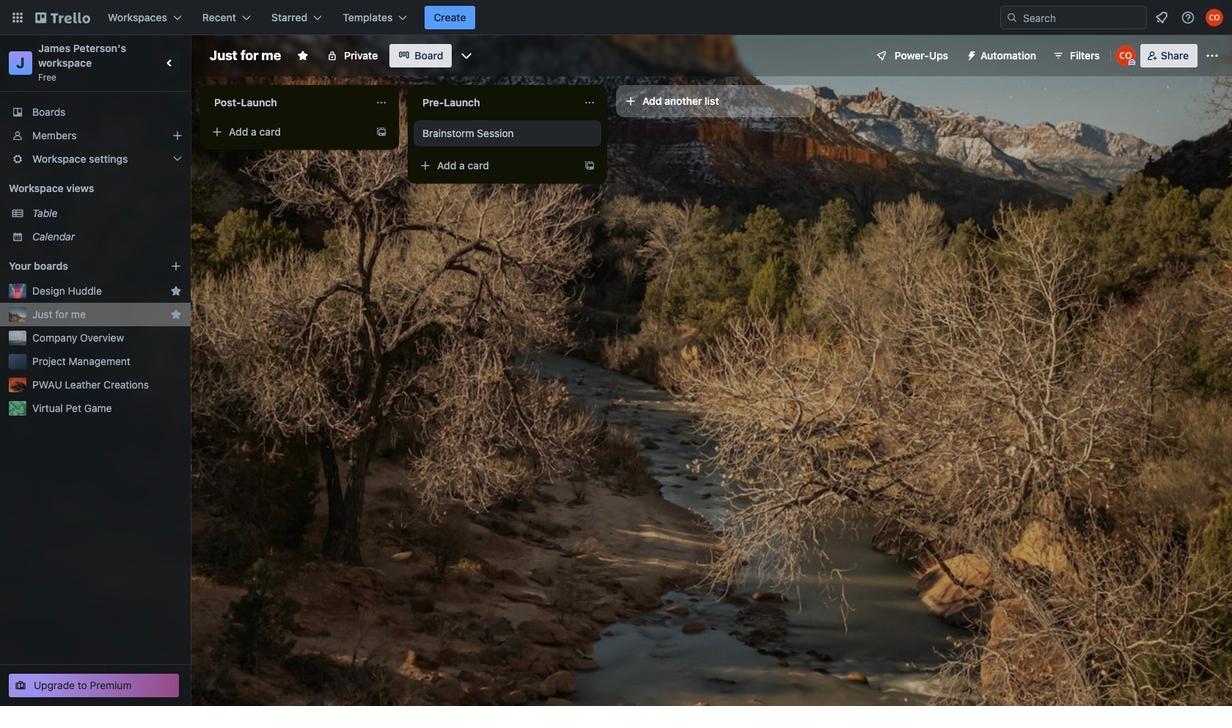 Task type: vqa. For each thing, say whether or not it's contained in the screenshot.
row
no



Task type: describe. For each thing, give the bounding box(es) containing it.
0 horizontal spatial christina overa (christinaovera) image
[[1116, 45, 1136, 66]]

star or unstar board image
[[297, 50, 309, 62]]

1 starred icon image from the top
[[170, 285, 182, 297]]

Search field
[[1018, 7, 1147, 28]]

show menu image
[[1205, 48, 1220, 63]]

open information menu image
[[1181, 10, 1196, 25]]

1 horizontal spatial create from template… image
[[584, 160, 596, 172]]

primary element
[[0, 0, 1232, 35]]

add board image
[[170, 260, 182, 272]]

0 horizontal spatial create from template… image
[[376, 126, 387, 138]]

2 starred icon image from the top
[[170, 309, 182, 321]]

0 vertical spatial christina overa (christinaovera) image
[[1206, 9, 1224, 26]]

this member is an admin of this board. image
[[1129, 59, 1135, 66]]



Task type: locate. For each thing, give the bounding box(es) containing it.
your boards with 6 items element
[[9, 257, 148, 275]]

1 vertical spatial starred icon image
[[170, 309, 182, 321]]

0 vertical spatial create from template… image
[[376, 126, 387, 138]]

christina overa (christinaovera) image down search "field"
[[1116, 45, 1136, 66]]

1 vertical spatial christina overa (christinaovera) image
[[1116, 45, 1136, 66]]

workspace navigation collapse icon image
[[160, 53, 180, 73]]

1 horizontal spatial christina overa (christinaovera) image
[[1206, 9, 1224, 26]]

1 vertical spatial create from template… image
[[584, 160, 596, 172]]

0 vertical spatial starred icon image
[[170, 285, 182, 297]]

customize views image
[[459, 48, 474, 63]]

create from template… image
[[376, 126, 387, 138], [584, 160, 596, 172]]

None text field
[[205, 91, 370, 114]]

back to home image
[[35, 6, 90, 29]]

0 notifications image
[[1153, 9, 1171, 26]]

christina overa (christinaovera) image
[[1206, 9, 1224, 26], [1116, 45, 1136, 66]]

sm image
[[960, 44, 981, 65]]

Board name text field
[[202, 44, 288, 67]]

starred icon image
[[170, 285, 182, 297], [170, 309, 182, 321]]

None text field
[[414, 91, 578, 114]]

christina overa (christinaovera) image right open information menu icon
[[1206, 9, 1224, 26]]

search image
[[1006, 12, 1018, 23]]



